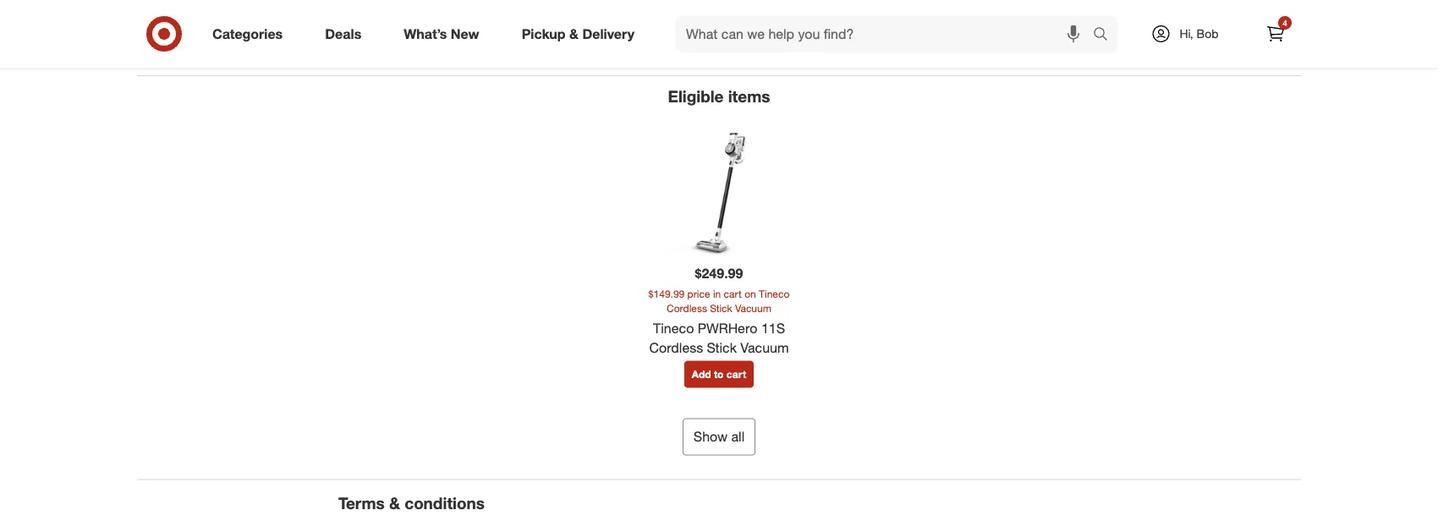 Task type: locate. For each thing, give the bounding box(es) containing it.
0 vertical spatial 11s
[[818, 46, 839, 61]]

0 vertical spatial pwrhero
[[763, 46, 815, 61]]

& right pickup on the top left of the page
[[569, 25, 579, 42]]

pickup & delivery
[[522, 25, 635, 42]]

cart
[[724, 287, 742, 300], [727, 368, 746, 381]]

0 horizontal spatial 11s
[[761, 320, 785, 337]]

1 vertical spatial cart
[[727, 368, 746, 381]]

0 horizontal spatial &
[[389, 494, 400, 513]]

cart right "in"
[[724, 287, 742, 300]]

$149.99 inside $249.99 $149.99 price in cart on tineco cordless stick vacuum tineco pwrhero 11s cordless stick vacuum
[[649, 287, 685, 300]]

tineco
[[724, 46, 760, 61], [759, 287, 790, 300], [653, 320, 694, 337]]

& for pickup
[[569, 25, 579, 42]]

0 vertical spatial $149.99
[[982, 46, 1024, 61]]

2 vertical spatial vacuum
[[741, 340, 789, 356]]

search button
[[1085, 15, 1126, 56]]

what's new
[[404, 25, 479, 42]]

1 vertical spatial $149.99
[[649, 287, 685, 300]]

categories link
[[198, 15, 304, 52]]

stick down "in"
[[710, 302, 732, 315]]

0 vertical spatial tineco
[[724, 46, 760, 61]]

stick inside "details tineco pwrhero 11s cordless stick vacuum at $149.99"
[[893, 46, 919, 61]]

$249.99 $149.99 price in cart on tineco cordless stick vacuum tineco pwrhero 11s cordless stick vacuum
[[649, 265, 790, 356]]

vacuum
[[922, 46, 965, 61], [735, 302, 771, 315], [741, 340, 789, 356]]

price
[[687, 287, 710, 300]]

vacuum down on
[[735, 302, 771, 315]]

0 vertical spatial &
[[569, 25, 579, 42]]

0 vertical spatial stick
[[893, 46, 919, 61]]

& right the terms
[[389, 494, 400, 513]]

tineco down "details"
[[724, 46, 760, 61]]

tineco down price
[[653, 320, 694, 337]]

0 horizontal spatial pwrhero
[[698, 320, 758, 337]]

1 horizontal spatial 11s
[[818, 46, 839, 61]]

pwrhero
[[763, 46, 815, 61], [698, 320, 758, 337]]

1 vertical spatial pwrhero
[[698, 320, 758, 337]]

add to cart
[[692, 368, 746, 381]]

stick left at
[[893, 46, 919, 61]]

tineco right on
[[759, 287, 790, 300]]

delivery
[[582, 25, 635, 42]]

0 horizontal spatial $149.99
[[649, 287, 685, 300]]

1 horizontal spatial pwrhero
[[763, 46, 815, 61]]

0 vertical spatial vacuum
[[922, 46, 965, 61]]

vacuum left at
[[922, 46, 965, 61]]

4 link
[[1257, 15, 1294, 52]]

$149.99 right at
[[982, 46, 1024, 61]]

conditions
[[405, 494, 485, 513]]

1 horizontal spatial $149.99
[[982, 46, 1024, 61]]

stick up add to cart button
[[707, 340, 737, 356]]

pwrhero down "in"
[[698, 320, 758, 337]]

$149.99 inside "details tineco pwrhero 11s cordless stick vacuum at $149.99"
[[982, 46, 1024, 61]]

1 vertical spatial vacuum
[[735, 302, 771, 315]]

new
[[451, 25, 479, 42]]

What can we help you find? suggestions appear below search field
[[676, 15, 1097, 52]]

vacuum up add to cart button
[[741, 340, 789, 356]]

1 vertical spatial cordless
[[667, 302, 707, 315]]

pwrhero down "details"
[[763, 46, 815, 61]]

$149.99
[[982, 46, 1024, 61], [649, 287, 685, 300]]

cart right to
[[727, 368, 746, 381]]

hi, bob
[[1180, 26, 1219, 41]]

&
[[569, 25, 579, 42], [389, 494, 400, 513]]

cart inside $249.99 $149.99 price in cart on tineco cordless stick vacuum tineco pwrhero 11s cordless stick vacuum
[[724, 287, 742, 300]]

eligible items
[[668, 86, 770, 106]]

0 vertical spatial cart
[[724, 287, 742, 300]]

stick
[[893, 46, 919, 61], [710, 302, 732, 315], [707, 340, 737, 356]]

1 horizontal spatial &
[[569, 25, 579, 42]]

all
[[731, 429, 745, 445]]

in
[[713, 287, 721, 300]]

details
[[724, 18, 777, 38]]

pickup & delivery link
[[507, 15, 656, 52]]

11s inside $249.99 $149.99 price in cart on tineco cordless stick vacuum tineco pwrhero 11s cordless stick vacuum
[[761, 320, 785, 337]]

1 vertical spatial 11s
[[761, 320, 785, 337]]

$149.99 left price
[[649, 287, 685, 300]]

add
[[692, 368, 711, 381]]

11s
[[818, 46, 839, 61], [761, 320, 785, 337]]

cordless
[[843, 46, 890, 61], [667, 302, 707, 315], [649, 340, 703, 356]]

1 vertical spatial &
[[389, 494, 400, 513]]

0 vertical spatial cordless
[[843, 46, 890, 61]]

deals
[[325, 25, 361, 42]]



Task type: describe. For each thing, give the bounding box(es) containing it.
to
[[714, 368, 724, 381]]

pwrhero inside "details tineco pwrhero 11s cordless stick vacuum at $149.99"
[[763, 46, 815, 61]]

terms & conditions
[[338, 494, 485, 513]]

details tineco pwrhero 11s cordless stick vacuum at $149.99
[[724, 18, 1024, 61]]

categories
[[212, 25, 283, 42]]

show all
[[694, 429, 745, 445]]

cart inside button
[[727, 368, 746, 381]]

cordless inside "details tineco pwrhero 11s cordless stick vacuum at $149.99"
[[843, 46, 890, 61]]

11s inside "details tineco pwrhero 11s cordless stick vacuum at $149.99"
[[818, 46, 839, 61]]

on
[[745, 287, 756, 300]]

bob
[[1197, 26, 1219, 41]]

show all link
[[683, 418, 756, 456]]

search
[[1085, 27, 1126, 44]]

tineco inside "details tineco pwrhero 11s cordless stick vacuum at $149.99"
[[724, 46, 760, 61]]

1 vertical spatial tineco
[[759, 287, 790, 300]]

what's new link
[[389, 15, 501, 52]]

add to cart button
[[684, 361, 754, 388]]

hi,
[[1180, 26, 1193, 41]]

deals link
[[311, 15, 383, 52]]

terms
[[338, 494, 385, 513]]

$249.99
[[695, 265, 743, 282]]

show
[[694, 429, 728, 445]]

4
[[1283, 17, 1287, 28]]

2 vertical spatial cordless
[[649, 340, 703, 356]]

vacuum inside "details tineco pwrhero 11s cordless stick vacuum at $149.99"
[[922, 46, 965, 61]]

at
[[968, 46, 978, 61]]

pwrhero inside $249.99 $149.99 price in cart on tineco cordless stick vacuum tineco pwrhero 11s cordless stick vacuum
[[698, 320, 758, 337]]

items
[[728, 86, 770, 106]]

& for terms
[[389, 494, 400, 513]]

2 vertical spatial tineco
[[653, 320, 694, 337]]

2 vertical spatial stick
[[707, 340, 737, 356]]

1 vertical spatial stick
[[710, 302, 732, 315]]

eligible
[[668, 86, 724, 106]]

what's
[[404, 25, 447, 42]]

pickup
[[522, 25, 566, 42]]



Task type: vqa. For each thing, say whether or not it's contained in the screenshot.
Sponsored
no



